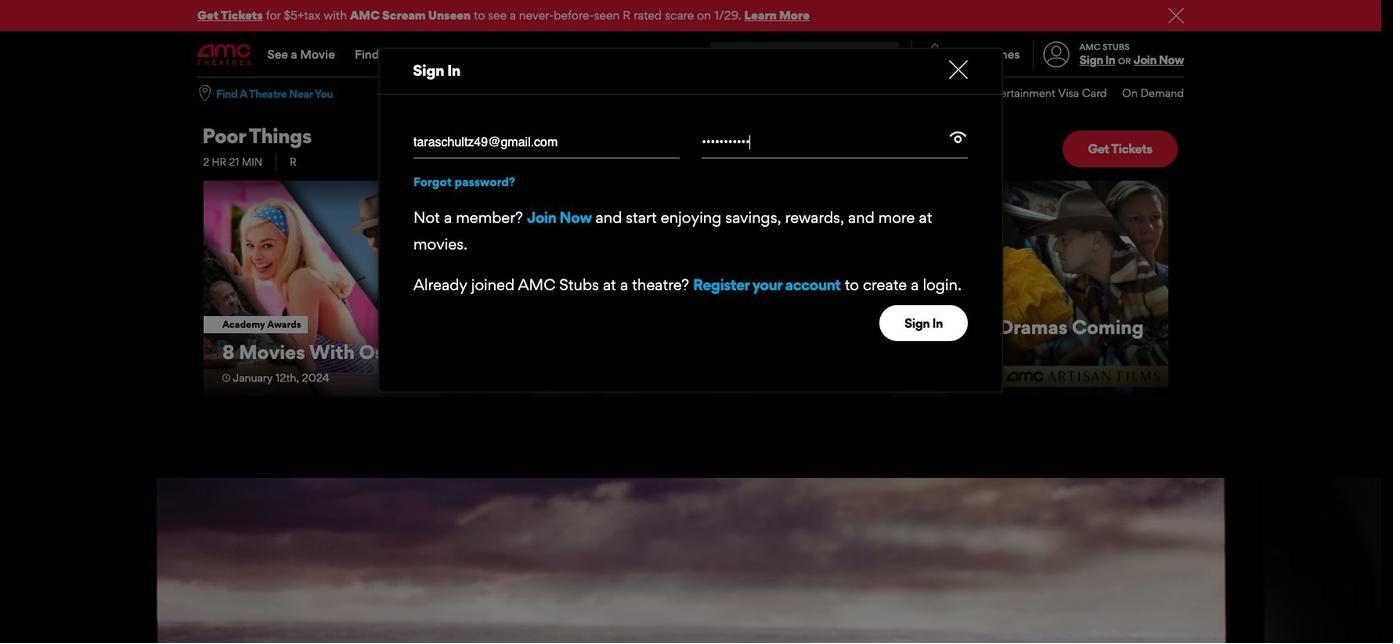 Task type: describe. For each thing, give the bounding box(es) containing it.
showtimes image
[[913, 41, 959, 69]]

Email email field
[[414, 128, 680, 159]]

submit search icon image
[[881, 49, 893, 61]]

close element
[[949, 60, 968, 79]]

3 menu item from the left
[[827, 78, 873, 110]]

6 menu item from the left
[[1107, 78, 1184, 110]]

1 menu item from the left
[[679, 78, 760, 110]]



Task type: vqa. For each thing, say whether or not it's contained in the screenshot.
second menu item
yes



Task type: locate. For each thing, give the bounding box(es) containing it.
Password password field
[[702, 128, 949, 157]]

amc logo image
[[197, 44, 252, 65], [197, 44, 252, 65]]

0 vertical spatial menu
[[197, 33, 1184, 77]]

1 vertical spatial menu
[[679, 78, 1184, 110]]

2 menu item from the left
[[760, 78, 827, 110]]

user profile image
[[1035, 42, 1079, 68]]

4 menu item from the left
[[873, 78, 939, 110]]

menu
[[197, 33, 1184, 77], [679, 78, 1184, 110]]

sign in or join amc stubs element
[[1033, 33, 1184, 77]]

5 menu item from the left
[[939, 78, 1107, 110]]

menu item
[[679, 78, 760, 110], [760, 78, 827, 110], [827, 78, 873, 110], [873, 78, 939, 110], [939, 78, 1107, 110], [1107, 78, 1184, 110]]

close image
[[949, 60, 968, 79]]



